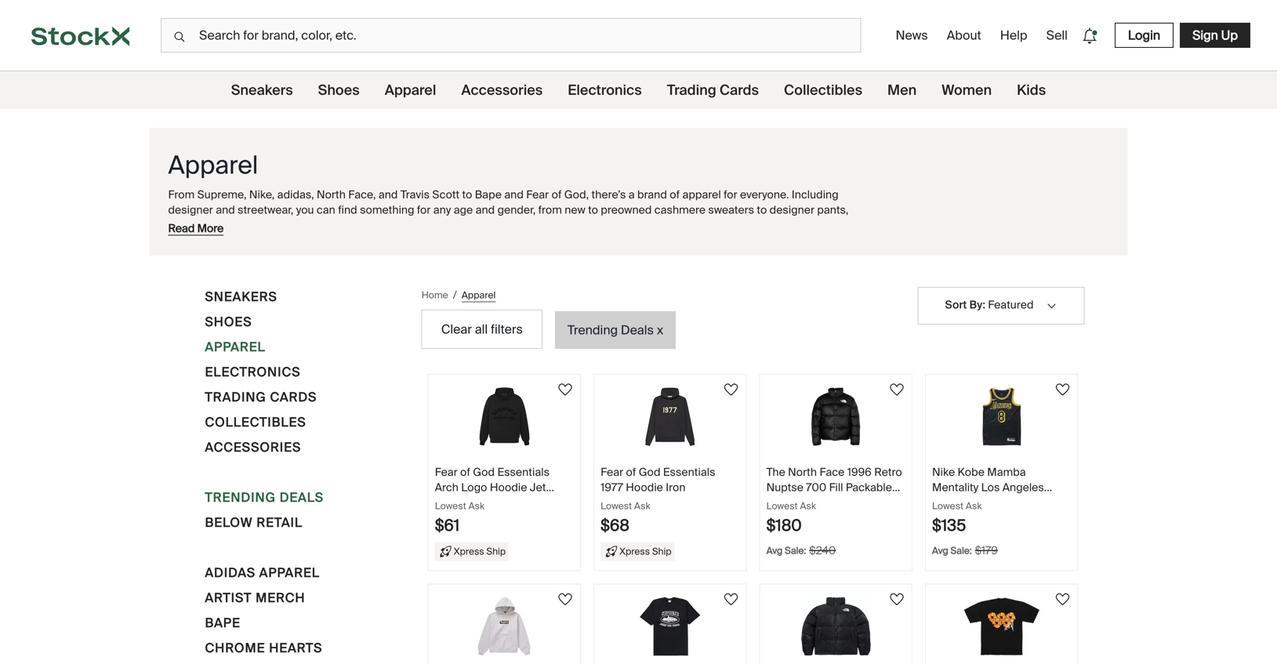 Task type: describe. For each thing, give the bounding box(es) containing it.
news
[[896, 27, 928, 44]]

apparel inside home / apparel
[[462, 289, 496, 301]]

the right on
[[659, 263, 676, 277]]

sign up button
[[1180, 23, 1251, 48]]

material
[[417, 263, 459, 277]]

supreme box logo hooded sweatshirt (fw23) ash grey image
[[450, 597, 560, 656]]

$180
[[767, 516, 802, 536]]

and down adjustable
[[428, 369, 447, 383]]

designs
[[351, 248, 391, 262]]

apparel inside product category switcher element
[[385, 81, 436, 99]]

0 vertical spatial women's
[[228, 338, 273, 353]]

god,
[[565, 187, 589, 202]]

the up 700-
[[663, 354, 680, 368]]

black inside the north face 1996 retro nuptse 700 fill packable jacket recycled tnf black
[[877, 495, 905, 510]]

and left display
[[168, 399, 187, 413]]

ship for $68
[[652, 545, 672, 557]]

cards inside product category switcher element
[[720, 81, 759, 99]]

apparel
[[683, 187, 721, 202]]

face,
[[348, 187, 376, 202]]

to left 'xxl.'
[[590, 293, 600, 308]]

cushioned
[[459, 369, 512, 383]]

avg sale: $240
[[767, 544, 836, 558]]

read more button
[[168, 221, 224, 236]]

xpress ship for $68
[[620, 545, 672, 557]]

1 vertical spatial women's
[[240, 384, 285, 398]]

all
[[475, 321, 488, 338]]

from down clear
[[448, 338, 472, 353]]

as
[[500, 399, 512, 413]]

$135
[[933, 516, 966, 536]]

to up manufactured
[[259, 248, 269, 262]]

0 horizontal spatial hoodie
[[579, 278, 614, 293]]

the down wool
[[562, 399, 579, 413]]

0 horizontal spatial have
[[617, 338, 641, 353]]

hoodie.
[[168, 308, 206, 323]]

home
[[422, 289, 448, 301]]

fear for fear of god essentials 1977 hoodie iron lowest ask $68
[[601, 465, 624, 480]]

shoes link
[[318, 71, 360, 109]]

to down everyone.
[[757, 203, 767, 217]]

trading cards link
[[667, 71, 759, 109]]

700-
[[651, 369, 676, 383]]

arch
[[435, 480, 459, 495]]

hoodie inside fear of god essentials 1977 hoodie iron lowest ask $68
[[626, 480, 663, 495]]

apparel down "shoes" button at left
[[205, 339, 266, 355]]

for inside "looking for women's apparel? the popular tnf jackets from nuptse and the north face have an exposed two-way center front zipper and cuffs with embedded elasticity that can be adjustable with hooks and loop tabs. they are made of the original ripstop material, have hand pockets with a secure zipper and hem drawstrings, and a cushioned layer of insulation made of 700-fill goose down. for a classic look, check out the women's varsity jackets. these jackets are mainly made from wool and polyester, have front snap buttons with pocket sides, and display stand-banded collars with bottom hems and sleeves, as shown in the"
[[757, 369, 774, 383]]

2 vertical spatial front
[[677, 384, 700, 398]]

exposed
[[659, 338, 703, 353]]

kids link
[[1017, 71, 1046, 109]]

0 horizontal spatial zipper
[[282, 369, 313, 383]]

with down apparel "button"
[[212, 369, 232, 383]]

logo
[[461, 480, 487, 495]]

deals for trending deals x
[[621, 322, 654, 338]]

secure
[[244, 369, 279, 383]]

in left luck.
[[664, 248, 673, 262]]

men
[[888, 81, 917, 99]]

apparel?
[[275, 338, 320, 353]]

shoes button
[[205, 312, 252, 337]]

follow image for $180
[[888, 380, 907, 399]]

a up mainly
[[450, 369, 456, 383]]

the up the tabs.
[[536, 338, 555, 353]]

pockets inside the for those looking to browse various designs of a single item, like hoodies for example, then you're in luck. in the hoodie category are casual and classic fits, manufactured from 100% cotton material or polyester with kangaroo pockets on the front and drawcords for adjusting the hood. you can also find ribbed cuffs and flat hems throughout the collection. the hoodie collection comes in a wide variety of colors, materials, brands, and styles. they're available in different fits and sizes, from small to xxl. for instance, check out the popular hoodie.
[[600, 263, 641, 277]]

you're
[[631, 248, 661, 262]]

embedded
[[219, 354, 275, 368]]

trading inside button
[[205, 389, 266, 405]]

for up kangaroo
[[540, 248, 554, 262]]

with down material,
[[772, 384, 793, 398]]

insulation
[[554, 369, 604, 383]]

women
[[942, 81, 992, 99]]

suits,
[[214, 218, 241, 232]]

for up sweaters
[[724, 187, 738, 202]]

bape
[[205, 615, 241, 631]]

more
[[197, 221, 224, 236]]

hand
[[835, 354, 861, 368]]

chrome hearts button
[[205, 638, 323, 663]]

the down variety
[[750, 293, 767, 308]]

fear inside from supreme, nike, adidas, north face, and travis scott to bape and fear of god, there's a brand of apparel for everyone. including designer and streetwear, you can find something for any age and gender, from new to preowned cashmere sweaters to designer pants, dresses, suits, hoodies, and more.
[[526, 187, 549, 202]]

for down category
[[783, 263, 797, 277]]

and left loop
[[498, 354, 518, 368]]

any
[[434, 203, 451, 217]]

collectibles button
[[205, 413, 306, 438]]

of up cotton
[[394, 248, 404, 262]]

from down the various
[[323, 263, 347, 277]]

face inside the north face 1996 retro nuptse 700 fill packable jacket recycled tnf black
[[820, 465, 845, 480]]

0 vertical spatial jackets
[[409, 338, 445, 353]]

center
[[751, 338, 784, 353]]

of down an
[[651, 354, 661, 368]]

more.
[[312, 218, 342, 232]]

check inside "looking for women's apparel? the popular tnf jackets from nuptse and the north face have an exposed two-way center front zipper and cuffs with embedded elasticity that can be adjustable with hooks and loop tabs. they are made of the original ripstop material, have hand pockets with a secure zipper and hem drawstrings, and a cushioned layer of insulation made of 700-fill goose down. for a classic look, check out the women's varsity jackets. these jackets are mainly made from wool and polyester, have front snap buttons with pocket sides, and display stand-banded collars with bottom hems and sleeves, as shown in the"
[[168, 384, 199, 398]]

be
[[370, 354, 383, 368]]

accessories link
[[461, 71, 543, 109]]

a down material,
[[777, 369, 783, 383]]

and up hood.
[[168, 263, 187, 277]]

from up shown
[[524, 384, 547, 398]]

of inside fear of god essentials 1977 hoodie iron lowest ask $68
[[626, 465, 636, 480]]

0 vertical spatial hoodie
[[733, 248, 768, 262]]

new
[[565, 203, 586, 217]]

tnf inside "looking for women's apparel? the popular tnf jackets from nuptse and the north face have an exposed two-way center front zipper and cuffs with embedded elasticity that can be adjustable with hooks and loop tabs. they are made of the original ripstop material, have hand pockets with a secure zipper and hem drawstrings, and a cushioned layer of insulation made of 700-fill goose down. for a classic look, check out the women's varsity jackets. these jackets are mainly made from wool and polyester, have front snap buttons with pocket sides, and display stand-banded collars with bottom hems and sleeves, as shown in the"
[[385, 338, 406, 353]]

apparel inside button
[[259, 565, 320, 581]]

1 vertical spatial are
[[600, 354, 616, 368]]

sale: for $180
[[785, 545, 806, 557]]

in right comes
[[707, 278, 716, 293]]

women link
[[942, 71, 992, 109]]

iron
[[666, 480, 686, 495]]

way
[[729, 338, 748, 353]]

stockx logo image
[[31, 26, 129, 46]]

artist merch
[[205, 590, 305, 606]]

material,
[[761, 354, 805, 368]]

styles.
[[283, 293, 316, 308]]

follow image for $135
[[1054, 380, 1072, 399]]

display
[[190, 399, 226, 413]]

god for hoodie
[[639, 465, 661, 480]]

lowest for $61
[[435, 500, 466, 512]]

follow image for $61
[[556, 380, 575, 399]]

for inside "looking for women's apparel? the popular tnf jackets from nuptse and the north face have an exposed two-way center front zipper and cuffs with embedded elasticity that can be adjustable with hooks and loop tabs. they are made of the original ripstop material, have hand pockets with a secure zipper and hem drawstrings, and a cushioned layer of insulation made of 700-fill goose down. for a classic look, check out the women's varsity jackets. these jackets are mainly made from wool and polyester, have front snap buttons with pocket sides, and display stand-banded collars with bottom hems and sleeves, as shown in the"
[[212, 338, 225, 353]]

and down insulation
[[576, 384, 596, 398]]

retail
[[257, 514, 303, 531]]

of down the tabs.
[[542, 369, 552, 383]]

follow image for 'supreme box logo hooded sweatshirt (fw23) ash grey'
[[556, 590, 575, 609]]

about
[[947, 27, 982, 44]]

hoodies
[[496, 248, 537, 262]]

there's
[[592, 187, 626, 202]]

lowest ask $61
[[435, 500, 485, 536]]

the north face 1996 retro nuptse 700 fill packable jacket recycled tnf black image
[[781, 387, 891, 446]]

and down the in
[[705, 263, 724, 277]]

recycled
[[803, 495, 850, 510]]

2 horizontal spatial have
[[808, 354, 832, 368]]

adidas apparel button
[[205, 563, 320, 588]]

1 vertical spatial made
[[606, 369, 636, 383]]

read more
[[168, 221, 224, 236]]

and up hand
[[847, 338, 867, 353]]

the right the in
[[714, 248, 730, 262]]

mainly
[[456, 384, 489, 398]]

sign up
[[1193, 27, 1238, 44]]

bape button
[[205, 613, 241, 638]]

shown
[[515, 399, 548, 413]]

instance,
[[649, 293, 695, 308]]

and down you
[[290, 218, 310, 232]]

colors,
[[802, 278, 837, 293]]

sale: for $135
[[951, 545, 972, 557]]

of left 'god,'
[[552, 187, 562, 202]]

snap
[[703, 384, 728, 398]]

by
[[970, 298, 983, 312]]

follow image for the north face nuptse on ball jacket real black image
[[888, 590, 907, 609]]

can inside from supreme, nike, adidas, north face, and travis scott to bape and fear of god, there's a brand of apparel for everyone. including designer and streetwear, you can find something for any age and gender, from new to preowned cashmere sweaters to designer pants, dresses, suits, hoodies, and more.
[[317, 203, 336, 217]]

1 vertical spatial accessories
[[205, 439, 301, 456]]

the up the that
[[322, 338, 341, 353]]

collectibles inside product category switcher element
[[784, 81, 863, 99]]

a inside from supreme, nike, adidas, north face, and travis scott to bape and fear of god, there's a brand of apparel for everyone. including designer and streetwear, you can find something for any age and gender, from new to preowned cashmere sweaters to designer pants, dresses, suits, hoodies, and more.
[[629, 187, 635, 202]]

shoes inside product category switcher element
[[318, 81, 360, 99]]

trending deals x
[[568, 322, 664, 338]]

2 vertical spatial are
[[437, 384, 453, 398]]

1 horizontal spatial have
[[650, 384, 674, 398]]

north inside "looking for women's apparel? the popular tnf jackets from nuptse and the north face have an exposed two-way center front zipper and cuffs with embedded elasticity that can be adjustable with hooks and loop tabs. they are made of the original ripstop material, have hand pockets with a secure zipper and hem drawstrings, and a cushioned layer of insulation made of 700-fill goose down. for a classic look, check out the women's varsity jackets. these jackets are mainly made from wool and polyester, have front snap buttons with pocket sides, and display stand-banded collars with bottom hems and sleeves, as shown in the"
[[558, 338, 587, 353]]

0 horizontal spatial electronics
[[205, 364, 301, 380]]

1 vertical spatial jackets
[[398, 384, 434, 398]]

about link
[[941, 21, 988, 50]]

wool
[[550, 384, 574, 398]]

denim tears x offset set it off #2 t-shirt black image
[[947, 597, 1057, 656]]

with inside the for those looking to browse various designs of a single item, like hoodies for example, then you're in luck. in the hoodie category are casual and classic fits, manufactured from 100% cotton material or polyester with kangaroo pockets on the front and drawcords for adjusting the hood. you can also find ribbed cuffs and flat hems throughout the collection. the hoodie collection comes in a wide variety of colors, materials, brands, and styles. they're available in different fits and sizes, from small to xxl. for instance, check out the popular hoodie.
[[524, 263, 545, 277]]

hoodie inside fear of god essentials arch logo hoodie jet black
[[490, 480, 527, 495]]

cuffs inside "looking for women's apparel? the popular tnf jackets from nuptse and the north face have an exposed two-way center front zipper and cuffs with embedded elasticity that can be adjustable with hooks and loop tabs. they are made of the original ripstop material, have hand pockets with a secure zipper and hem drawstrings, and a cushioned layer of insulation made of 700-fill goose down. for a classic look, check out the women's varsity jackets. these jackets are mainly made from wool and polyester, have front snap buttons with pocket sides, and display stand-banded collars with bottom hems and sleeves, as shown in the"
[[168, 354, 193, 368]]

supreme,
[[197, 187, 247, 202]]

sort
[[945, 298, 967, 312]]

of up cashmere
[[670, 187, 680, 202]]

1 vertical spatial for
[[629, 293, 646, 308]]

stockx logo link
[[0, 0, 161, 71]]

trending for trending deals x
[[568, 322, 618, 338]]

to up age
[[462, 187, 472, 202]]

and down bape
[[476, 203, 495, 217]]

the inside the for those looking to browse various designs of a single item, like hoodies for example, then you're in luck. in the hoodie category are casual and classic fits, manufactured from 100% cotton material or polyester with kangaroo pockets on the front and drawcords for adjusting the hood. you can also find ribbed cuffs and flat hems throughout the collection. the hoodie collection comes in a wide variety of colors, materials, brands, and styles. they're available in different fits and sizes, from small to xxl. for instance, check out the popular hoodie.
[[557, 278, 576, 293]]

a down embedded
[[235, 369, 241, 383]]

hems inside the for those looking to browse various designs of a single item, like hoodies for example, then you're in luck. in the hoodie category are casual and classic fits, manufactured from 100% cotton material or polyester with kangaroo pockets on the front and drawcords for adjusting the hood. you can also find ribbed cuffs and flat hems throughout the collection. the hoodie collection comes in a wide variety of colors, materials, brands, and styles. they're available in different fits and sizes, from small to xxl. for instance, check out the popular hoodie.
[[392, 278, 421, 293]]

x
[[657, 322, 664, 338]]

in left home "link"
[[405, 293, 414, 308]]

a up cotton
[[406, 248, 413, 262]]

luck.
[[676, 248, 699, 262]]

you
[[296, 203, 314, 217]]

casual
[[838, 248, 871, 262]]

out inside the for those looking to browse various designs of a single item, like hoodies for example, then you're in luck. in the hoodie category are casual and classic fits, manufactured from 100% cotton material or polyester with kangaroo pockets on the front and drawcords for adjusting the hood. you can also find ribbed cuffs and flat hems throughout the collection. the hoodie collection comes in a wide variety of colors, materials, brands, and styles. they're available in different fits and sizes, from small to xxl. for instance, check out the popular hoodie.
[[731, 293, 748, 308]]

lowest for $180
[[767, 500, 798, 512]]

hems inside "looking for women's apparel? the popular tnf jackets from nuptse and the north face have an exposed two-way center front zipper and cuffs with embedded elasticity that can be adjustable with hooks and loop tabs. they are made of the original ripstop material, have hand pockets with a secure zipper and hem drawstrings, and a cushioned layer of insulation made of 700-fill goose down. for a classic look, check out the women's varsity jackets. these jackets are mainly made from wool and polyester, have front snap buttons with pocket sides, and display stand-banded collars with bottom hems and sleeves, as shown in the"
[[403, 399, 431, 413]]

and up loop
[[514, 338, 533, 353]]

classic inside "looking for women's apparel? the popular tnf jackets from nuptse and the north face have an exposed two-way center front zipper and cuffs with embedded elasticity that can be adjustable with hooks and loop tabs. they are made of the original ripstop material, have hand pockets with a secure zipper and hem drawstrings, and a cushioned layer of insulation made of 700-fill goose down. for a classic look, check out the women's varsity jackets. these jackets are mainly made from wool and polyester, have front snap buttons with pocket sides, and display stand-banded collars with bottom hems and sleeves, as shown in the"
[[786, 369, 821, 383]]

elasticity
[[278, 354, 323, 368]]

chrome
[[205, 640, 265, 656]]

those
[[188, 248, 216, 262]]

from down "collection."
[[534, 293, 557, 308]]

travis
[[401, 187, 430, 202]]

small
[[560, 293, 587, 308]]

1977
[[601, 480, 623, 495]]

cards inside button
[[270, 389, 317, 405]]

of right variety
[[790, 278, 800, 293]]

collectibles link
[[784, 71, 863, 109]]

something
[[360, 203, 414, 217]]

0 horizontal spatial for
[[168, 248, 185, 262]]

fear of god essentials 1977 hoodie iron lowest ask $68
[[601, 465, 716, 536]]

preowned
[[601, 203, 652, 217]]

for down travis
[[417, 203, 431, 217]]

0 vertical spatial made
[[619, 354, 648, 368]]

streetwear,
[[238, 203, 294, 217]]

and right fits
[[480, 293, 500, 308]]

category
[[771, 248, 816, 262]]



Task type: locate. For each thing, give the bounding box(es) containing it.
0 horizontal spatial tnf
[[385, 338, 406, 353]]

sneakers down fits,
[[205, 289, 277, 305]]

have left an
[[617, 338, 641, 353]]

2 designer from the left
[[770, 203, 815, 217]]

essentials up 'iron'
[[663, 465, 716, 480]]

zipper down elasticity
[[282, 369, 313, 383]]

ask for $61
[[469, 500, 485, 512]]

0 vertical spatial collectibles
[[784, 81, 863, 99]]

0 vertical spatial find
[[338, 203, 357, 217]]

2 xpress ship from the left
[[620, 545, 672, 557]]

fear inside fear of god essentials 1977 hoodie iron lowest ask $68
[[601, 465, 624, 480]]

check inside the for those looking to browse various designs of a single item, like hoodies for example, then you're in luck. in the hoodie category are casual and classic fits, manufactured from 100% cotton material or polyester with kangaroo pockets on the front and drawcords for adjusting the hood. you can also find ribbed cuffs and flat hems throughout the collection. the hoodie collection comes in a wide variety of colors, materials, brands, and styles. they're available in different fits and sizes, from small to xxl. for instance, check out the popular hoodie.
[[698, 293, 728, 308]]

0 vertical spatial cuffs
[[324, 278, 349, 293]]

xpress ship for $61
[[454, 545, 506, 557]]

1 horizontal spatial fear
[[526, 187, 549, 202]]

below retail button
[[205, 513, 303, 538]]

2 ship from the left
[[652, 545, 672, 557]]

supreme corteiz rules the world tee black image
[[616, 597, 725, 656]]

0 horizontal spatial designer
[[168, 203, 213, 217]]

1 vertical spatial nuptse
[[767, 480, 804, 495]]

trading cards inside product category switcher element
[[667, 81, 759, 99]]

1 horizontal spatial zipper
[[813, 338, 845, 353]]

apparel button
[[205, 337, 266, 362]]

2 avg from the left
[[933, 545, 949, 557]]

essentials for hoodie
[[498, 465, 550, 480]]

read
[[168, 221, 195, 236]]

in inside "looking for women's apparel? the popular tnf jackets from nuptse and the north face have an exposed two-way center front zipper and cuffs with embedded elasticity that can be adjustable with hooks and loop tabs. they are made of the original ripstop material, have hand pockets with a secure zipper and hem drawstrings, and a cushioned layer of insulation made of 700-fill goose down. for a classic look, check out the women's varsity jackets. these jackets are mainly made from wool and polyester, have front snap buttons with pocket sides, and display stand-banded collars with bottom hems and sleeves, as shown in the"
[[550, 399, 560, 413]]

apparel
[[385, 81, 436, 99], [168, 149, 258, 182], [462, 289, 496, 301], [205, 339, 266, 355], [259, 565, 320, 581]]

north inside from supreme, nike, adidas, north face, and travis scott to bape and fear of god, there's a brand of apparel for everyone. including designer and streetwear, you can find something for any age and gender, from new to preowned cashmere sweaters to designer pants, dresses, suits, hoodies, and more.
[[317, 187, 346, 202]]

men link
[[888, 71, 917, 109]]

accessories down the search... search box
[[461, 81, 543, 99]]

1 vertical spatial cards
[[270, 389, 317, 405]]

1 horizontal spatial ship
[[652, 545, 672, 557]]

ship down fear of god essentials arch logo hoodie jet black
[[487, 545, 506, 557]]

0 horizontal spatial are
[[437, 384, 453, 398]]

ship down fear of god essentials 1977 hoodie iron lowest ask $68 on the bottom of page
[[652, 545, 672, 557]]

0 horizontal spatial trending
[[205, 489, 276, 506]]

also
[[243, 278, 264, 293]]

2 essentials from the left
[[663, 465, 716, 480]]

out
[[731, 293, 748, 308], [202, 384, 218, 398]]

2 hoodie from the left
[[626, 480, 663, 495]]

1 horizontal spatial popular
[[769, 293, 808, 308]]

1 horizontal spatial deals
[[621, 322, 654, 338]]

popular inside "looking for women's apparel? the popular tnf jackets from nuptse and the north face have an exposed two-way center front zipper and cuffs with embedded elasticity that can be adjustable with hooks and loop tabs. they are made of the original ripstop material, have hand pockets with a secure zipper and hem drawstrings, and a cushioned layer of insulation made of 700-fill goose down. for a classic look, check out the women's varsity jackets. these jackets are mainly made from wool and polyester, have front snap buttons with pocket sides, and display stand-banded collars with bottom hems and sleeves, as shown in the"
[[344, 338, 383, 353]]

fear of god essentials 1977 hoodie iron image
[[616, 387, 725, 446]]

2 xpress from the left
[[620, 545, 650, 557]]

0 horizontal spatial trading cards
[[205, 389, 317, 405]]

0 horizontal spatial fear
[[435, 465, 458, 480]]

0 vertical spatial check
[[698, 293, 728, 308]]

with up "collection."
[[524, 263, 545, 277]]

sale: inside the 'avg sale: $240'
[[785, 545, 806, 557]]

sweaters
[[709, 203, 755, 217]]

help link
[[994, 21, 1034, 50]]

0 horizontal spatial sale:
[[785, 545, 806, 557]]

nuptse inside "looking for women's apparel? the popular tnf jackets from nuptse and the north face have an exposed two-way center front zipper and cuffs with embedded elasticity that can be adjustable with hooks and loop tabs. they are made of the original ripstop material, have hand pockets with a secure zipper and hem drawstrings, and a cushioned layer of insulation made of 700-fill goose down. for a classic look, check out the women's varsity jackets. these jackets are mainly made from wool and polyester, have front snap buttons with pocket sides, and display stand-banded collars with bottom hems and sleeves, as shown in the"
[[474, 338, 511, 353]]

jet
[[530, 480, 546, 495]]

ship
[[487, 545, 506, 557], [652, 545, 672, 557]]

classic inside the for those looking to browse various designs of a single item, like hoodies for example, then you're in luck. in the hoodie category are casual and classic fits, manufactured from 100% cotton material or polyester with kangaroo pockets on the front and drawcords for adjusting the hood. you can also find ribbed cuffs and flat hems throughout the collection. the hoodie collection comes in a wide variety of colors, materials, brands, and styles. they're available in different fits and sizes, from small to xxl. for instance, check out the popular hoodie.
[[190, 263, 226, 277]]

follow image
[[556, 380, 575, 399], [888, 380, 907, 399], [1054, 380, 1072, 399], [1054, 590, 1072, 609]]

clear all filters
[[441, 321, 523, 338]]

1 vertical spatial tnf
[[853, 495, 874, 510]]

3 ask from the left
[[800, 500, 816, 512]]

pockets inside "looking for women's apparel? the popular tnf jackets from nuptse and the north face have an exposed two-way center front zipper and cuffs with embedded elasticity that can be adjustable with hooks and loop tabs. they are made of the original ripstop material, have hand pockets with a secure zipper and hem drawstrings, and a cushioned layer of insulation made of 700-fill goose down. for a classic look, check out the women's varsity jackets. these jackets are mainly made from wool and polyester, have front snap buttons with pocket sides, and display stand-banded collars with bottom hems and sleeves, as shown in the"
[[168, 369, 209, 383]]

ask for $180
[[800, 500, 816, 512]]

3 lowest from the left
[[767, 500, 798, 512]]

face inside "looking for women's apparel? the popular tnf jackets from nuptse and the north face have an exposed two-way center front zipper and cuffs with embedded elasticity that can be adjustable with hooks and loop tabs. they are made of the original ripstop material, have hand pockets with a secure zipper and hem drawstrings, and a cushioned layer of insulation made of 700-fill goose down. for a classic look, check out the women's varsity jackets. these jackets are mainly made from wool and polyester, have front snap buttons with pocket sides, and display stand-banded collars with bottom hems and sleeves, as shown in the"
[[589, 338, 614, 353]]

made up polyester, on the bottom of the page
[[606, 369, 636, 383]]

lowest down 1977
[[601, 500, 632, 512]]

1 vertical spatial front
[[786, 338, 810, 353]]

avg for $135
[[933, 545, 949, 557]]

made
[[619, 354, 648, 368], [606, 369, 636, 383], [492, 384, 521, 398]]

ask for $135
[[966, 500, 982, 512]]

1 vertical spatial popular
[[344, 338, 383, 353]]

2 horizontal spatial north
[[788, 465, 817, 480]]

deals up retail
[[280, 489, 324, 506]]

1 hoodie from the left
[[490, 480, 527, 495]]

are right they
[[600, 354, 616, 368]]

0 horizontal spatial accessories
[[205, 439, 301, 456]]

lowest inside lowest ask $180
[[767, 500, 798, 512]]

0 vertical spatial out
[[731, 293, 748, 308]]

with left hooks
[[441, 354, 462, 368]]

cotton
[[382, 263, 415, 277]]

adjustable
[[386, 354, 439, 368]]

north inside the north face 1996 retro nuptse 700 fill packable jacket recycled tnf black
[[788, 465, 817, 480]]

browse
[[271, 248, 309, 262]]

age
[[454, 203, 473, 217]]

shoes down brands,
[[205, 314, 252, 330]]

of left 700-
[[638, 369, 648, 383]]

avg down $180
[[767, 545, 783, 557]]

2 sale: from the left
[[951, 545, 972, 557]]

the down kangaroo
[[557, 278, 576, 293]]

2 horizontal spatial can
[[348, 354, 367, 368]]

hoodie up 'xxl.'
[[579, 278, 614, 293]]

nuptse inside the north face 1996 retro nuptse 700 fill packable jacket recycled tnf black
[[767, 480, 804, 495]]

1 sale: from the left
[[785, 545, 806, 557]]

zipper up hand
[[813, 338, 845, 353]]

avg for $180
[[767, 545, 783, 557]]

then
[[605, 248, 628, 262]]

trending inside button
[[205, 489, 276, 506]]

artist merch button
[[205, 588, 305, 613]]

news link
[[890, 21, 935, 50]]

lowest
[[435, 500, 466, 512], [601, 500, 632, 512], [767, 500, 798, 512], [933, 500, 964, 512]]

1 vertical spatial pockets
[[168, 369, 209, 383]]

two-
[[706, 338, 729, 353]]

nuptse down clear all filters
[[474, 338, 511, 353]]

essentials for iron
[[663, 465, 716, 480]]

1 horizontal spatial sale:
[[951, 545, 972, 557]]

0 vertical spatial popular
[[769, 293, 808, 308]]

for left those
[[168, 248, 185, 262]]

xpress ship down $68
[[620, 545, 672, 557]]

login
[[1128, 27, 1161, 44]]

the down polyester
[[483, 278, 499, 293]]

filters
[[491, 321, 523, 338]]

and left the sleeves,
[[434, 399, 453, 413]]

lowest for $135
[[933, 500, 964, 512]]

0 horizontal spatial collectibles
[[205, 414, 306, 431]]

1 horizontal spatial xpress
[[620, 545, 650, 557]]

cuffs up they're
[[324, 278, 349, 293]]

jackets
[[409, 338, 445, 353], [398, 384, 434, 398]]

0 vertical spatial trending
[[568, 322, 618, 338]]

can up hem
[[348, 354, 367, 368]]

apparel up merch
[[259, 565, 320, 581]]

apparel up supreme,
[[168, 149, 258, 182]]

and down the that
[[316, 369, 335, 383]]

1 vertical spatial collectibles
[[205, 414, 306, 431]]

sort by : featured
[[945, 298, 1034, 312]]

up
[[1222, 27, 1238, 44]]

lowest ask $135
[[933, 500, 982, 536]]

0 vertical spatial can
[[317, 203, 336, 217]]

follow image for supreme corteiz rules the world tee black image
[[722, 590, 741, 609]]

1 horizontal spatial classic
[[786, 369, 821, 383]]

lowest inside fear of god essentials 1977 hoodie iron lowest ask $68
[[601, 500, 632, 512]]

0 vertical spatial for
[[168, 248, 185, 262]]

1 horizontal spatial out
[[731, 293, 748, 308]]

4 lowest from the left
[[933, 500, 964, 512]]

check
[[698, 293, 728, 308], [168, 384, 199, 398]]

1 lowest from the left
[[435, 500, 466, 512]]

xpress down $61
[[454, 545, 484, 557]]

1 horizontal spatial check
[[698, 293, 728, 308]]

lowest up "$135"
[[933, 500, 964, 512]]

god for logo
[[473, 465, 495, 480]]

pockets down the looking on the left
[[168, 369, 209, 383]]

that
[[326, 354, 346, 368]]

ask inside lowest ask $180
[[800, 500, 816, 512]]

trending up they
[[568, 322, 618, 338]]

0 vertical spatial front
[[678, 263, 702, 277]]

0 horizontal spatial avg
[[767, 545, 783, 557]]

1 avg from the left
[[767, 545, 783, 557]]

jackets down drawstrings,
[[398, 384, 434, 398]]

popular up be
[[344, 338, 383, 353]]

sale: left $240
[[785, 545, 806, 557]]

ask inside lowest ask $61
[[469, 500, 485, 512]]

are inside the for those looking to browse various designs of a single item, like hoodies for example, then you're in luck. in the hoodie category are casual and classic fits, manufactured from 100% cotton material or polyester with kangaroo pockets on the front and drawcords for adjusting the hood. you can also find ribbed cuffs and flat hems throughout the collection. the hoodie collection comes in a wide variety of colors, materials, brands, and styles. they're available in different fits and sizes, from small to xxl. for instance, check out the popular hoodie.
[[818, 248, 835, 262]]

2 ask from the left
[[635, 500, 651, 512]]

black down arch
[[435, 495, 463, 510]]

manufactured
[[249, 263, 320, 277]]

xpress for $68
[[620, 545, 650, 557]]

deals inside button
[[280, 489, 324, 506]]

1 god from the left
[[473, 465, 495, 480]]

sign
[[1193, 27, 1219, 44]]

can inside "looking for women's apparel? the popular tnf jackets from nuptse and the north face have an exposed two-way center front zipper and cuffs with embedded elasticity that can be adjustable with hooks and loop tabs. they are made of the original ripstop material, have hand pockets with a secure zipper and hem drawstrings, and a cushioned layer of insulation made of 700-fill goose down. for a classic look, check out the women's varsity jackets. these jackets are mainly made from wool and polyester, have front snap buttons with pocket sides, and display stand-banded collars with bottom hems and sleeves, as shown in the"
[[348, 354, 367, 368]]

1 essentials from the left
[[498, 465, 550, 480]]

lowest inside lowest ask $61
[[435, 500, 466, 512]]

the inside the north face 1996 retro nuptse 700 fill packable jacket recycled tnf black
[[767, 465, 786, 480]]

they're
[[318, 293, 355, 308]]

1 horizontal spatial xpress ship
[[620, 545, 672, 557]]

1 vertical spatial out
[[202, 384, 218, 398]]

trending for trending deals
[[205, 489, 276, 506]]

0 vertical spatial shoes
[[318, 81, 360, 99]]

hems right the bottom
[[403, 399, 431, 413]]

follow image
[[722, 380, 741, 399], [556, 590, 575, 609], [722, 590, 741, 609], [888, 590, 907, 609]]

1 designer from the left
[[168, 203, 213, 217]]

2 vertical spatial made
[[492, 384, 521, 398]]

pockets
[[600, 263, 641, 277], [168, 369, 209, 383]]

2 horizontal spatial are
[[818, 248, 835, 262]]

1 vertical spatial trading cards
[[205, 389, 317, 405]]

adidas
[[205, 565, 256, 581]]

0 horizontal spatial god
[[473, 465, 495, 480]]

lowest down arch
[[435, 500, 466, 512]]

2 vertical spatial can
[[348, 354, 367, 368]]

front inside the for those looking to browse various designs of a single item, like hoodies for example, then you're in luck. in the hoodie category are casual and classic fits, manufactured from 100% cotton material or polyester with kangaroo pockets on the front and drawcords for adjusting the hood. you can also find ribbed cuffs and flat hems throughout the collection. the hoodie collection comes in a wide variety of colors, materials, brands, and styles. they're available in different fits and sizes, from small to xxl. for instance, check out the popular hoodie.
[[678, 263, 702, 277]]

and down 100%
[[352, 278, 371, 293]]

1 ask from the left
[[469, 500, 485, 512]]

trading cards button
[[205, 387, 317, 413]]

1 horizontal spatial hoodie
[[733, 248, 768, 262]]

sneakers inside product category switcher element
[[231, 81, 293, 99]]

polyester
[[474, 263, 522, 277]]

avg sale: $179
[[933, 544, 998, 558]]

available
[[358, 293, 402, 308]]

nike kobe mamba mentality los angeles lakers city edition swingman jersey (fw23) black image
[[947, 387, 1057, 446]]

and down also
[[262, 293, 281, 308]]

flat
[[374, 278, 390, 293]]

0 horizontal spatial xpress
[[454, 545, 484, 557]]

1 vertical spatial north
[[558, 338, 587, 353]]

ask inside fear of god essentials 1977 hoodie iron lowest ask $68
[[635, 500, 651, 512]]

1 vertical spatial shoes
[[205, 314, 252, 330]]

and up gender,
[[505, 187, 524, 202]]

lowest inside the lowest ask $135
[[933, 500, 964, 512]]

essentials
[[498, 465, 550, 480], [663, 465, 716, 480]]

dresses,
[[168, 218, 212, 232]]

single
[[415, 248, 446, 262]]

1 horizontal spatial god
[[639, 465, 661, 480]]

1 horizontal spatial avg
[[933, 545, 949, 557]]

from left new
[[538, 203, 562, 217]]

essentials inside fear of god essentials 1977 hoodie iron lowest ask $68
[[663, 465, 716, 480]]

made up "as"
[[492, 384, 521, 398]]

nuptse
[[474, 338, 511, 353], [767, 480, 804, 495]]

1 vertical spatial sneakers
[[205, 289, 277, 305]]

notification unread icon image
[[1079, 25, 1101, 47]]

1 horizontal spatial collectibles
[[784, 81, 863, 99]]

1 vertical spatial trending
[[205, 489, 276, 506]]

the down casual
[[849, 263, 865, 277]]

looking for women's apparel? the popular tnf jackets from nuptse and the north face have an exposed two-way center front zipper and cuffs with embedded elasticity that can be adjustable with hooks and loop tabs. they are made of the original ripstop material, have hand pockets with a secure zipper and hem drawstrings, and a cushioned layer of insulation made of 700-fill goose down. for a classic look, check out the women's varsity jackets. these jackets are mainly made from wool and polyester, have front snap buttons with pocket sides, and display stand-banded collars with bottom hems and sleeves, as shown in the
[[168, 338, 867, 413]]

1 horizontal spatial north
[[558, 338, 587, 353]]

tnf inside the north face 1996 retro nuptse 700 fill packable jacket recycled tnf black
[[853, 495, 874, 510]]

from inside from supreme, nike, adidas, north face, and travis scott to bape and fear of god, there's a brand of apparel for everyone. including designer and streetwear, you can find something for any age and gender, from new to preowned cashmere sweaters to designer pants, dresses, suits, hoodies, and more.
[[538, 203, 562, 217]]

1 horizontal spatial trending
[[568, 322, 618, 338]]

sneakers link
[[231, 71, 293, 109]]

these
[[364, 384, 395, 398]]

god inside fear of god essentials arch logo hoodie jet black
[[473, 465, 495, 480]]

women's up embedded
[[228, 338, 273, 353]]

deals for trending deals
[[280, 489, 324, 506]]

the north face nuptse on ball jacket real black image
[[781, 597, 891, 656]]

ship for $61
[[487, 545, 506, 557]]

0 vertical spatial trading
[[667, 81, 717, 99]]

accessories down collectibles button
[[205, 439, 301, 456]]

for down collection
[[629, 293, 646, 308]]

essentials inside fear of god essentials arch logo hoodie jet black
[[498, 465, 550, 480]]

$68
[[601, 516, 630, 536]]

classic up pocket
[[786, 369, 821, 383]]

god inside fear of god essentials 1977 hoodie iron lowest ask $68
[[639, 465, 661, 480]]

face up they
[[589, 338, 614, 353]]

below
[[205, 514, 253, 531]]

essentials up jet
[[498, 465, 550, 480]]

0 vertical spatial tnf
[[385, 338, 406, 353]]

popular inside the for those looking to browse various designs of a single item, like hoodies for example, then you're in luck. in the hoodie category are casual and classic fits, manufactured from 100% cotton material or polyester with kangaroo pockets on the front and drawcords for adjusting the hood. you can also find ribbed cuffs and flat hems throughout the collection. the hoodie collection comes in a wide variety of colors, materials, brands, and styles. they're available in different fits and sizes, from small to xxl. for instance, check out the popular hoodie.
[[769, 293, 808, 308]]

the
[[557, 278, 576, 293], [322, 338, 341, 353], [536, 338, 555, 353], [767, 465, 786, 480]]

xpress for $61
[[454, 545, 484, 557]]

fill
[[829, 480, 844, 495]]

0 horizontal spatial pockets
[[168, 369, 209, 383]]

black down packable
[[877, 495, 905, 510]]

ribbed
[[288, 278, 322, 293]]

1 horizontal spatial designer
[[770, 203, 815, 217]]

fear for fear of god essentials arch logo hoodie jet black
[[435, 465, 458, 480]]

on
[[643, 263, 656, 277]]

2 god from the left
[[639, 465, 661, 480]]

deals
[[621, 322, 654, 338], [280, 489, 324, 506]]

1 vertical spatial hems
[[403, 399, 431, 413]]

0 horizontal spatial cuffs
[[168, 354, 193, 368]]

1 vertical spatial cuffs
[[168, 354, 193, 368]]

are up adjusting
[[818, 248, 835, 262]]

sale: inside avg sale: $179
[[951, 545, 972, 557]]

jackets.
[[323, 384, 361, 398]]

with down the looking on the left
[[196, 354, 217, 368]]

of inside fear of god essentials arch logo hoodie jet black
[[460, 465, 470, 480]]

0 vertical spatial pockets
[[600, 263, 641, 277]]

help
[[1001, 27, 1028, 44]]

brand
[[638, 187, 667, 202]]

xpress down $68
[[620, 545, 650, 557]]

zipper
[[813, 338, 845, 353], [282, 369, 313, 383]]

0 horizontal spatial can
[[221, 278, 240, 293]]

0 vertical spatial north
[[317, 187, 346, 202]]

find inside the for those looking to browse various designs of a single item, like hoodies for example, then you're in luck. in the hoodie category are casual and classic fits, manufactured from 100% cotton material or polyester with kangaroo pockets on the front and drawcords for adjusting the hood. you can also find ribbed cuffs and flat hems throughout the collection. the hoodie collection comes in a wide variety of colors, materials, brands, and styles. they're available in different fits and sizes, from small to xxl. for instance, check out the popular hoodie.
[[267, 278, 286, 293]]

electronics inside product category switcher element
[[568, 81, 642, 99]]

you
[[200, 278, 219, 293]]

fear up arch
[[435, 465, 458, 480]]

designer up dresses,
[[168, 203, 213, 217]]

:
[[983, 298, 986, 312]]

with down jackets.
[[340, 399, 361, 413]]

for down "shoes" button at left
[[212, 338, 225, 353]]

1 ship from the left
[[487, 545, 506, 557]]

1 horizontal spatial accessories
[[461, 81, 543, 99]]

1 horizontal spatial can
[[317, 203, 336, 217]]

face up the fill
[[820, 465, 845, 480]]

they
[[573, 354, 597, 368]]

1 horizontal spatial trading cards
[[667, 81, 759, 99]]

2 lowest from the left
[[601, 500, 632, 512]]

product category switcher element
[[0, 71, 1278, 109]]

1 horizontal spatial find
[[338, 203, 357, 217]]

packable
[[846, 480, 892, 495]]

0 horizontal spatial xpress ship
[[454, 545, 506, 557]]

1 vertical spatial hoodie
[[579, 278, 614, 293]]

ask inside the lowest ask $135
[[966, 500, 982, 512]]

trending deals button
[[205, 488, 324, 513]]

1 horizontal spatial for
[[629, 293, 646, 308]]

a left wide
[[719, 278, 725, 293]]

sell link
[[1040, 21, 1074, 50]]

1 horizontal spatial nuptse
[[767, 480, 804, 495]]

700
[[806, 480, 827, 495]]

wide
[[727, 278, 751, 293]]

1 horizontal spatial electronics
[[568, 81, 642, 99]]

kangaroo
[[548, 263, 597, 277]]

can inside the for those looking to browse various designs of a single item, like hoodies for example, then you're in luck. in the hoodie category are casual and classic fits, manufactured from 100% cotton material or polyester with kangaroo pockets on the front and drawcords for adjusting the hood. you can also find ribbed cuffs and flat hems throughout the collection. the hoodie collection comes in a wide variety of colors, materials, brands, and styles. they're available in different fits and sizes, from small to xxl. for instance, check out the popular hoodie.
[[221, 278, 240, 293]]

black inside fear of god essentials arch logo hoodie jet black
[[435, 495, 463, 510]]

of up logo
[[460, 465, 470, 480]]

tnf up adjustable
[[385, 338, 406, 353]]

trending up the below
[[205, 489, 276, 506]]

1 vertical spatial trading
[[205, 389, 266, 405]]

1 horizontal spatial essentials
[[663, 465, 716, 480]]

check up display
[[168, 384, 199, 398]]

0 vertical spatial cards
[[720, 81, 759, 99]]

1 xpress ship from the left
[[454, 545, 506, 557]]

cuffs inside the for those looking to browse various designs of a single item, like hoodies for example, then you're in luck. in the hoodie category are casual and classic fits, manufactured from 100% cotton material or polyester with kangaroo pockets on the front and drawcords for adjusting the hood. you can also find ribbed cuffs and flat hems throughout the collection. the hoodie collection comes in a wide variety of colors, materials, brands, and styles. they're available in different fits and sizes, from small to xxl. for instance, check out the popular hoodie.
[[324, 278, 349, 293]]

out up display
[[202, 384, 218, 398]]

4 ask from the left
[[966, 500, 982, 512]]

north up they
[[558, 338, 587, 353]]

trading inside product category switcher element
[[667, 81, 717, 99]]

2 black from the left
[[877, 495, 905, 510]]

hearts
[[269, 640, 323, 656]]

featured
[[988, 298, 1034, 312]]

the up stand-
[[221, 384, 237, 398]]

accessories inside product category switcher element
[[461, 81, 543, 99]]

banded
[[262, 399, 301, 413]]

designer
[[168, 203, 213, 217], [770, 203, 815, 217]]

front
[[678, 263, 702, 277], [786, 338, 810, 353], [677, 384, 700, 398]]

find inside from supreme, nike, adidas, north face, and travis scott to bape and fear of god, there's a brand of apparel for everyone. including designer and streetwear, you can find something for any age and gender, from new to preowned cashmere sweaters to designer pants, dresses, suits, hoodies, and more.
[[338, 203, 357, 217]]

looking
[[168, 338, 209, 353]]

made down an
[[619, 354, 648, 368]]

for those looking to browse various designs of a single item, like hoodies for example, then you're in luck. in the hoodie category are casual and classic fits, manufactured from 100% cotton material or polyester with kangaroo pockets on the front and drawcords for adjusting the hood. you can also find ribbed cuffs and flat hems throughout the collection. the hoodie collection comes in a wide variety of colors, materials, brands, and styles. they're available in different fits and sizes, from small to xxl. for instance, check out the popular hoodie.
[[168, 248, 871, 323]]

1 horizontal spatial pockets
[[600, 263, 641, 277]]

avg inside the 'avg sale: $240'
[[767, 545, 783, 557]]

to right new
[[588, 203, 598, 217]]

bottom
[[363, 399, 400, 413]]

Search... search field
[[161, 18, 861, 53]]

women's down secure at the left
[[240, 384, 285, 398]]

fear of god essentials arch logo hoodie jet black image
[[450, 387, 560, 446]]

1 horizontal spatial tnf
[[853, 495, 874, 510]]

0 horizontal spatial popular
[[344, 338, 383, 353]]

and up something
[[379, 187, 398, 202]]

find down face,
[[338, 203, 357, 217]]

lowest up $180
[[767, 500, 798, 512]]

out inside "looking for women's apparel? the popular tnf jackets from nuptse and the north face have an exposed two-way center front zipper and cuffs with embedded elasticity that can be adjustable with hooks and loop tabs. they are made of the original ripstop material, have hand pockets with a secure zipper and hem drawstrings, and a cushioned layer of insulation made of 700-fill goose down. for a classic look, check out the women's varsity jackets. these jackets are mainly made from wool and polyester, have front snap buttons with pocket sides, and display stand-banded collars with bottom hems and sleeves, as shown in the"
[[202, 384, 218, 398]]

0 horizontal spatial classic
[[190, 263, 226, 277]]

1 vertical spatial find
[[267, 278, 286, 293]]

tnf
[[385, 338, 406, 353], [853, 495, 874, 510]]

of up $68
[[626, 465, 636, 480]]

1 vertical spatial face
[[820, 465, 845, 480]]

sneakers left shoes link on the left top of page
[[231, 81, 293, 99]]

and up the suits, on the left of page
[[216, 203, 235, 217]]

1 black from the left
[[435, 495, 463, 510]]

black
[[435, 495, 463, 510], [877, 495, 905, 510]]

north up more.
[[317, 187, 346, 202]]

0 vertical spatial classic
[[190, 263, 226, 277]]

sneakers
[[231, 81, 293, 99], [205, 289, 277, 305]]

classic
[[190, 263, 226, 277], [786, 369, 821, 383]]

fear inside fear of god essentials arch logo hoodie jet black
[[435, 465, 458, 480]]

1 horizontal spatial cards
[[720, 81, 759, 99]]

tnf down packable
[[853, 495, 874, 510]]

xpress ship
[[454, 545, 506, 557], [620, 545, 672, 557]]

0 horizontal spatial north
[[317, 187, 346, 202]]

can up more.
[[317, 203, 336, 217]]

xxl.
[[603, 293, 627, 308]]

fear up 1977
[[601, 465, 624, 480]]

hems down cotton
[[392, 278, 421, 293]]

.
[[647, 399, 650, 413]]

0 horizontal spatial check
[[168, 384, 199, 398]]

1 xpress from the left
[[454, 545, 484, 557]]

avg inside avg sale: $179
[[933, 545, 949, 557]]



Task type: vqa. For each thing, say whether or not it's contained in the screenshot.
Xpress
yes



